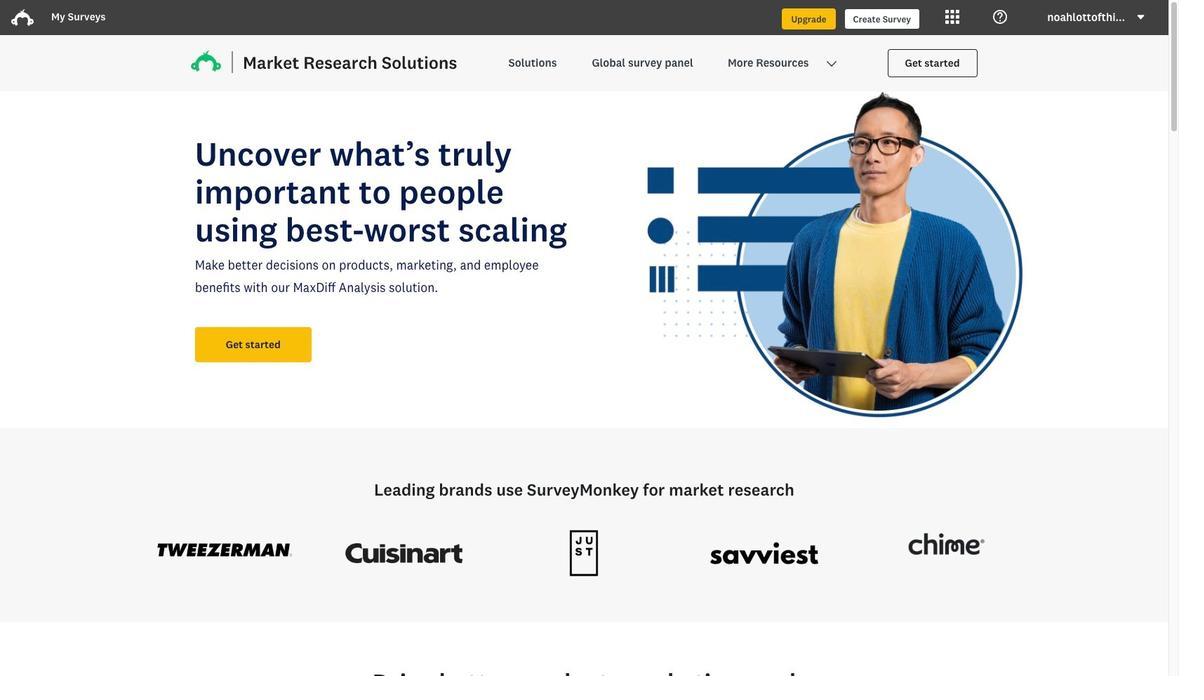 Task type: describe. For each thing, give the bounding box(es) containing it.
caret down image
[[1137, 12, 1146, 21]]

tweezerman logo image
[[154, 530, 296, 571]]

cuisinart logo image
[[334, 530, 476, 577]]

just logo image
[[514, 530, 656, 577]]

market research solutions from surveymonkey logo image
[[191, 51, 457, 73]]

chevron down image
[[826, 58, 837, 70]]



Task type: vqa. For each thing, say whether or not it's contained in the screenshot.
'man holding tablet with bar graph behind him' "Image"
yes



Task type: locate. For each thing, give the bounding box(es) containing it.
products image
[[946, 10, 960, 24], [946, 10, 960, 24]]

man holding tablet with bar graph behind him image
[[593, 91, 1054, 428]]

caret down image
[[1138, 15, 1145, 19]]

2 surveymonkey logo image from the top
[[11, 9, 34, 26]]

1 surveymonkey logo image from the top
[[11, 6, 34, 29]]

savviest logo image
[[694, 530, 836, 577]]

chime logo image
[[874, 530, 1016, 563]]

help image
[[994, 10, 1008, 24], [994, 10, 1008, 24]]

surveymonkey logo image
[[11, 6, 34, 29], [11, 9, 34, 26]]



